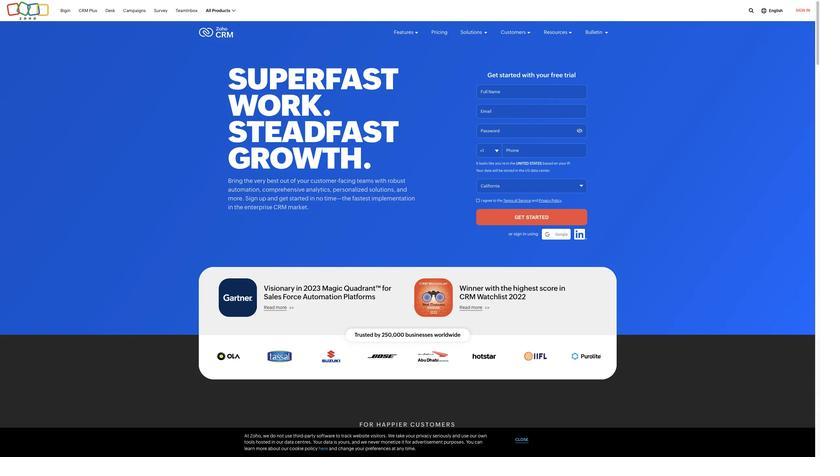 Task type: vqa. For each thing, say whether or not it's contained in the screenshot.
here
yes



Task type: describe. For each thing, give the bounding box(es) containing it.
more.
[[228, 195, 244, 202]]

Enter your name text field
[[476, 84, 587, 99]]

for inside at zoho, we do not use third-party software to track website visitors. we take your privacy seriously and use our own tools hosted in our data centres. your data is yours, and we never monetize it for advertisement purposes. you can learn more about our cookie policy
[[405, 440, 411, 446]]

250,000
[[382, 332, 404, 339]]

yours,
[[338, 440, 351, 446]]

the down more.
[[234, 204, 243, 211]]

survey
[[154, 8, 168, 13]]

market.
[[288, 204, 309, 211]]

no
[[316, 195, 323, 202]]

data right us
[[531, 169, 538, 173]]

bulletin
[[586, 29, 604, 35]]

superfast
[[228, 62, 398, 96]]

it looks like you're in the united states based on your ip .
[[476, 162, 571, 165]]

your inside at zoho, we do not use third-party software to track website visitors. we take your privacy seriously and use our own tools hosted in our data centres. your data is yours, and we never monetize it for advertisement purposes. you can learn more about our cookie policy
[[406, 434, 415, 439]]

bigin link
[[60, 4, 71, 17]]

change
[[338, 447, 354, 452]]

visionary in 2023 magic quadrant™ for sales force automation platforms
[[264, 285, 392, 302]]

data up cookie
[[285, 440, 294, 446]]

preferences
[[366, 447, 391, 452]]

more for winner with the highest score in
[[471, 305, 483, 310]]

the left us
[[519, 169, 525, 173]]

excellent
[[356, 430, 426, 449]]

out
[[280, 178, 289, 185]]

and down is at the left
[[329, 447, 337, 452]]

center.
[[539, 169, 551, 173]]

time.
[[405, 447, 416, 452]]

Enter your phone number text field
[[476, 143, 587, 158]]

Enter password for your account password field
[[476, 124, 587, 138]]

relationships
[[358, 446, 457, 458]]

your left free
[[536, 72, 550, 79]]

do
[[270, 434, 276, 439]]

crm inside winner with the highest score in crm watchlist 2022
[[460, 293, 476, 302]]

1 horizontal spatial started
[[500, 72, 521, 79]]

more inside at zoho, we do not use third-party software to track website visitors. we take your privacy seriously and use our own tools hosted in our data centres. your data is yours, and we never monetize it for advertisement purposes. you can learn more about our cookie policy
[[256, 447, 267, 452]]

superfast work. steadfast growth. bring the very best out of your customer-facing teams with robust automation, comprehensive analytics, personalized solutions, and more. sign up and get started in no time—the fastest implementation in the enterprise crm market.
[[228, 62, 415, 211]]

highest
[[513, 285, 538, 293]]

your left ip
[[559, 162, 566, 165]]

get started with your free trial
[[488, 72, 576, 79]]

2 use from the left
[[461, 434, 469, 439]]

close
[[516, 438, 529, 443]]

0 vertical spatial .
[[570, 162, 571, 165]]

at
[[392, 447, 396, 452]]

1 horizontal spatial your
[[476, 169, 484, 173]]

on
[[554, 162, 558, 165]]

cookie
[[290, 447, 304, 452]]

customer
[[429, 430, 502, 449]]

privacy
[[539, 199, 551, 203]]

1 vertical spatial our
[[276, 440, 284, 446]]

learn
[[244, 447, 255, 452]]

to inside at zoho, we do not use third-party software to track website visitors. we take your privacy seriously and use our own tools hosted in our data centres. your data is yours, and we never monetize it for advertisement purposes. you can learn more about our cookie policy
[[336, 434, 340, 439]]

force
[[283, 293, 302, 302]]

privacy
[[416, 434, 432, 439]]

solutions
[[461, 29, 483, 35]]

0 vertical spatial with
[[522, 72, 535, 79]]

in inside winner with the highest score in crm watchlist 2022
[[559, 285, 566, 293]]

teaminbox
[[176, 8, 198, 13]]

using
[[527, 232, 538, 237]]

it
[[476, 162, 479, 165]]

winner with the highest score in crm watchlist 2022
[[460, 285, 566, 302]]

features link
[[394, 24, 418, 41]]

for inside visionary in 2023 magic quadrant™ for sales force automation platforms
[[382, 285, 392, 293]]

website
[[353, 434, 370, 439]]

1 horizontal spatial we
[[361, 440, 367, 446]]

robust
[[388, 178, 406, 185]]

crm plus
[[79, 8, 97, 13]]

watchlist
[[477, 293, 508, 302]]

and down website
[[352, 440, 360, 446]]

free
[[551, 72, 563, 79]]

all
[[206, 8, 211, 13]]

get
[[488, 72, 498, 79]]

in inside visionary in 2023 magic quadrant™ for sales force automation platforms
[[296, 285, 302, 293]]

more for visionary in 2023 magic quadrant™ for sales force automation platforms
[[276, 305, 287, 310]]

growth.
[[228, 142, 372, 175]]

at
[[244, 434, 249, 439]]

it
[[402, 440, 404, 446]]

here and change your preferences at any time.
[[319, 447, 416, 452]]

of inside 'superfast work. steadfast growth. bring the very best out of your customer-facing teams with robust automation, comprehensive analytics, personalized solutions, and more. sign up and get started in no time—the fastest implementation in the enterprise crm market.'
[[290, 178, 296, 185]]

+1
[[480, 148, 484, 153]]

desk link
[[105, 4, 115, 17]]

data down software on the bottom left of the page
[[323, 440, 333, 446]]

teaminbox link
[[176, 4, 198, 17]]

survey link
[[154, 4, 168, 17]]

very
[[254, 178, 266, 185]]

Enter your email text field
[[476, 104, 587, 119]]

teams
[[357, 178, 374, 185]]

agree
[[483, 199, 492, 203]]

visionary
[[264, 285, 295, 293]]

crm inside crm plus "link"
[[79, 8, 88, 13]]

and down robust
[[397, 186, 407, 193]]

analytics,
[[306, 186, 332, 193]]

zoho,
[[250, 434, 262, 439]]

in
[[806, 8, 811, 13]]

centres.
[[295, 440, 312, 446]]

all products link
[[206, 4, 235, 17]]

ip
[[567, 162, 570, 165]]

solutions link
[[461, 24, 488, 41]]

pricing
[[432, 29, 448, 35]]

with inside winner with the highest score in crm watchlist 2022
[[485, 285, 500, 293]]

here
[[319, 447, 328, 452]]

in inside at zoho, we do not use third-party software to track website visitors. we take your privacy seriously and use our own tools hosted in our data centres. your data is yours, and we never monetize it for advertisement purposes. you can learn more about our cookie policy
[[272, 440, 275, 446]]

never
[[368, 440, 380, 446]]

up
[[259, 195, 266, 202]]

customer-
[[311, 178, 339, 185]]

your data will be stored in the us data center.
[[476, 169, 551, 173]]

products
[[212, 8, 230, 13]]

1 use from the left
[[285, 434, 292, 439]]

crm plus link
[[79, 4, 97, 17]]

software
[[317, 434, 335, 439]]



Task type: locate. For each thing, give the bounding box(es) containing it.
your down it
[[476, 169, 484, 173]]

sign
[[796, 8, 806, 13]]

we left do
[[263, 434, 269, 439]]

your down website
[[355, 447, 365, 452]]

1 read more from the left
[[264, 305, 287, 310]]

started inside 'superfast work. steadfast growth. bring the very best out of your customer-facing teams with robust automation, comprehensive analytics, personalized solutions, and more. sign up and get started in no time—the fastest implementation in the enterprise crm market.'
[[289, 195, 309, 202]]

of right "out"
[[290, 178, 296, 185]]

with inside 'superfast work. steadfast growth. bring the very best out of your customer-facing teams with robust automation, comprehensive analytics, personalized solutions, and more. sign up and get started in no time—the fastest implementation in the enterprise crm market.'
[[375, 178, 387, 185]]

1 read from the left
[[264, 305, 275, 310]]

bulletin link
[[586, 24, 609, 41]]

use up you at right
[[461, 434, 469, 439]]

read more down sales
[[264, 305, 287, 310]]

bigin
[[60, 8, 71, 13]]

in down do
[[272, 440, 275, 446]]

2 vertical spatial crm
[[460, 293, 476, 302]]

2 read from the left
[[460, 305, 470, 310]]

the left terms
[[497, 199, 503, 203]]

the inside winner with the highest score in crm watchlist 2022
[[501, 285, 512, 293]]

2 vertical spatial with
[[485, 285, 500, 293]]

the
[[510, 162, 516, 165], [519, 169, 525, 173], [244, 178, 253, 185], [497, 199, 503, 203], [234, 204, 243, 211], [501, 285, 512, 293]]

businesses
[[405, 332, 433, 339]]

1 vertical spatial started
[[289, 195, 309, 202]]

2 horizontal spatial more
[[471, 305, 483, 310]]

0 horizontal spatial with
[[375, 178, 387, 185]]

we
[[263, 434, 269, 439], [361, 440, 367, 446]]

1 vertical spatial crm
[[274, 204, 287, 211]]

use right not
[[285, 434, 292, 439]]

to
[[493, 199, 497, 203], [336, 434, 340, 439]]

will
[[492, 169, 498, 173]]

1 horizontal spatial use
[[461, 434, 469, 439]]

started right the get
[[500, 72, 521, 79]]

read for visionary in 2023 magic quadrant™ for sales force automation platforms
[[264, 305, 275, 310]]

third-
[[293, 434, 305, 439]]

0 horizontal spatial use
[[285, 434, 292, 439]]

0 horizontal spatial we
[[263, 434, 269, 439]]

tools
[[244, 440, 255, 446]]

2 read more from the left
[[460, 305, 483, 310]]

monetize
[[381, 440, 401, 446]]

1 horizontal spatial with
[[485, 285, 500, 293]]

i agree to the terms of service and privacy policy .
[[481, 199, 563, 203]]

can
[[475, 440, 483, 446]]

the up 2022
[[501, 285, 512, 293]]

started
[[500, 72, 521, 79], [289, 195, 309, 202]]

1 horizontal spatial read
[[460, 305, 470, 310]]

crm left plus
[[79, 8, 88, 13]]

based
[[543, 162, 553, 165]]

and
[[397, 186, 407, 193], [267, 195, 278, 202], [532, 199, 538, 203], [452, 434, 461, 439], [352, 440, 360, 446], [329, 447, 337, 452]]

quadrant™
[[344, 285, 381, 293]]

0 vertical spatial of
[[290, 178, 296, 185]]

fastest
[[352, 195, 370, 202]]

0 vertical spatial crm
[[79, 8, 88, 13]]

1 vertical spatial .
[[562, 199, 563, 203]]

own
[[478, 434, 487, 439]]

with
[[522, 72, 535, 79], [375, 178, 387, 185], [485, 285, 500, 293]]

crm inside 'superfast work. steadfast growth. bring the very best out of your customer-facing teams with robust automation, comprehensive analytics, personalized solutions, and more. sign up and get started in no time—the fastest implementation in the enterprise crm market.'
[[274, 204, 287, 211]]

with up enter your name text field
[[522, 72, 535, 79]]

you
[[466, 440, 474, 446]]

campaigns link
[[123, 4, 146, 17]]

1 horizontal spatial more
[[276, 305, 287, 310]]

get
[[279, 195, 288, 202]]

features
[[394, 29, 414, 35]]

zoho crm logo image
[[199, 25, 233, 40]]

1 horizontal spatial read more
[[460, 305, 483, 310]]

for right it
[[405, 440, 411, 446]]

. right 'privacy'
[[562, 199, 563, 203]]

1 horizontal spatial .
[[570, 162, 571, 165]]

1 vertical spatial your
[[313, 440, 323, 446]]

the up automation,
[[244, 178, 253, 185]]

in down more.
[[228, 204, 233, 211]]

in right stored
[[515, 169, 518, 173]]

use
[[285, 434, 292, 439], [461, 434, 469, 439]]

united
[[516, 162, 529, 165]]

0 vertical spatial we
[[263, 434, 269, 439]]

1 vertical spatial to
[[336, 434, 340, 439]]

1 vertical spatial of
[[514, 199, 518, 203]]

0 horizontal spatial of
[[290, 178, 296, 185]]

0 horizontal spatial read more
[[264, 305, 287, 310]]

trusted
[[355, 332, 373, 339]]

crm down winner on the right bottom of page
[[460, 293, 476, 302]]

magic
[[322, 285, 343, 293]]

the up the 'your data will be stored in the us data center.'
[[510, 162, 516, 165]]

our up you at right
[[470, 434, 477, 439]]

1 horizontal spatial of
[[514, 199, 518, 203]]

0 vertical spatial started
[[500, 72, 521, 79]]

your
[[536, 72, 550, 79], [559, 162, 566, 165], [297, 178, 309, 185], [406, 434, 415, 439], [355, 447, 365, 452]]

in up stored
[[506, 162, 509, 165]]

0 vertical spatial your
[[476, 169, 484, 173]]

0 horizontal spatial read
[[264, 305, 275, 310]]

our right about
[[281, 447, 289, 452]]

automation
[[303, 293, 342, 302]]

2023
[[304, 285, 321, 293]]

by
[[374, 332, 381, 339]]

read down winner on the right bottom of page
[[460, 305, 470, 310]]

and up 'purposes.'
[[452, 434, 461, 439]]

with up the solutions,
[[375, 178, 387, 185]]

2022
[[509, 293, 526, 302]]

more down hosted
[[256, 447, 267, 452]]

your up here link
[[313, 440, 323, 446]]

work.
[[228, 89, 331, 122]]

1 vertical spatial with
[[375, 178, 387, 185]]

started up market.
[[289, 195, 309, 202]]

0 vertical spatial our
[[470, 434, 477, 439]]

customers
[[410, 422, 456, 429]]

crm down get
[[274, 204, 287, 211]]

1 horizontal spatial to
[[493, 199, 497, 203]]

all products
[[206, 8, 230, 13]]

your inside 'superfast work. steadfast growth. bring the very best out of your customer-facing teams with robust automation, comprehensive analytics, personalized solutions, and more. sign up and get started in no time—the fastest implementation in the enterprise crm market.'
[[297, 178, 309, 185]]

not
[[277, 434, 284, 439]]

None submit
[[476, 209, 587, 226]]

privacy policy link
[[539, 199, 562, 203]]

sign
[[245, 195, 258, 202]]

1 vertical spatial for
[[405, 440, 411, 446]]

0 vertical spatial to
[[493, 199, 497, 203]]

more down sales
[[276, 305, 287, 310]]

sales
[[264, 293, 282, 302]]

states
[[530, 162, 542, 165]]

data left will
[[484, 169, 492, 173]]

resources link
[[544, 24, 573, 41]]

with up watchlist
[[485, 285, 500, 293]]

any
[[397, 447, 404, 452]]

for right quadrant™
[[382, 285, 392, 293]]

in right the sign
[[523, 232, 527, 237]]

we
[[388, 434, 395, 439]]

in left no
[[310, 195, 315, 202]]

read down sales
[[264, 305, 275, 310]]

1 horizontal spatial for
[[405, 440, 411, 446]]

advertisement
[[412, 440, 443, 446]]

steadfast
[[228, 115, 398, 149]]

in up force
[[296, 285, 302, 293]]

policy
[[552, 199, 562, 203]]

your
[[476, 169, 484, 173], [313, 440, 323, 446]]

0 horizontal spatial for
[[382, 285, 392, 293]]

pricing link
[[432, 24, 448, 41]]

.
[[570, 162, 571, 165], [562, 199, 563, 203]]

we down website
[[361, 440, 367, 446]]

2 vertical spatial our
[[281, 447, 289, 452]]

winner
[[460, 285, 484, 293]]

0 horizontal spatial more
[[256, 447, 267, 452]]

1 horizontal spatial crm
[[274, 204, 287, 211]]

customers
[[501, 29, 526, 35]]

2 horizontal spatial crm
[[460, 293, 476, 302]]

in right score
[[559, 285, 566, 293]]

sign
[[514, 232, 522, 237]]

0 horizontal spatial to
[[336, 434, 340, 439]]

your right take
[[406, 434, 415, 439]]

bring
[[228, 178, 243, 185]]

of right terms
[[514, 199, 518, 203]]

read
[[264, 305, 275, 310], [460, 305, 470, 310]]

2 horizontal spatial with
[[522, 72, 535, 79]]

for
[[360, 422, 374, 429]]

read more for winner with the highest score in
[[460, 305, 483, 310]]

read more for visionary in 2023 magic quadrant™ for sales force automation platforms
[[264, 305, 287, 310]]

to up is at the left
[[336, 434, 340, 439]]

and right the up
[[267, 195, 278, 202]]

your inside at zoho, we do not use third-party software to track website visitors. we take your privacy seriously and use our own tools hosted in our data centres. your data is yours, and we never monetize it for advertisement purposes. you can learn more about our cookie policy
[[313, 440, 323, 446]]

trusted by 250,000 businesses worldwide
[[355, 332, 461, 339]]

like
[[489, 162, 494, 165]]

or
[[509, 232, 513, 237]]

at zoho, we do not use third-party software to track website visitors. we take your privacy seriously and use our own tools hosted in our data centres. your data is yours, and we never monetize it for advertisement purposes. you can learn more about our cookie policy
[[244, 434, 487, 452]]

you're
[[495, 162, 506, 165]]

of
[[290, 178, 296, 185], [514, 199, 518, 203]]

read for winner with the highest score in
[[460, 305, 470, 310]]

happier
[[377, 422, 408, 429]]

and left 'privacy'
[[532, 199, 538, 203]]

more down watchlist
[[471, 305, 483, 310]]

sign in link
[[791, 4, 815, 17]]

. right 'on'
[[570, 162, 571, 165]]

party
[[305, 434, 316, 439]]

english
[[769, 8, 783, 13]]

sign in
[[796, 8, 811, 13]]

0 vertical spatial for
[[382, 285, 392, 293]]

service
[[519, 199, 531, 203]]

to right agree
[[493, 199, 497, 203]]

your up analytics,
[[297, 178, 309, 185]]

0 horizontal spatial .
[[562, 199, 563, 203]]

read more down winner on the right bottom of page
[[460, 305, 483, 310]]

hosted
[[256, 440, 271, 446]]

seriously
[[433, 434, 451, 439]]

0 horizontal spatial started
[[289, 195, 309, 202]]

1 vertical spatial we
[[361, 440, 367, 446]]

about
[[268, 447, 281, 452]]

campaigns
[[123, 8, 146, 13]]

our down not
[[276, 440, 284, 446]]

stored
[[504, 169, 515, 173]]

for happier customers build excellent customer relationships
[[314, 422, 502, 458]]

0 horizontal spatial crm
[[79, 8, 88, 13]]

trial
[[564, 72, 576, 79]]

policy
[[305, 447, 318, 452]]

0 horizontal spatial your
[[313, 440, 323, 446]]



